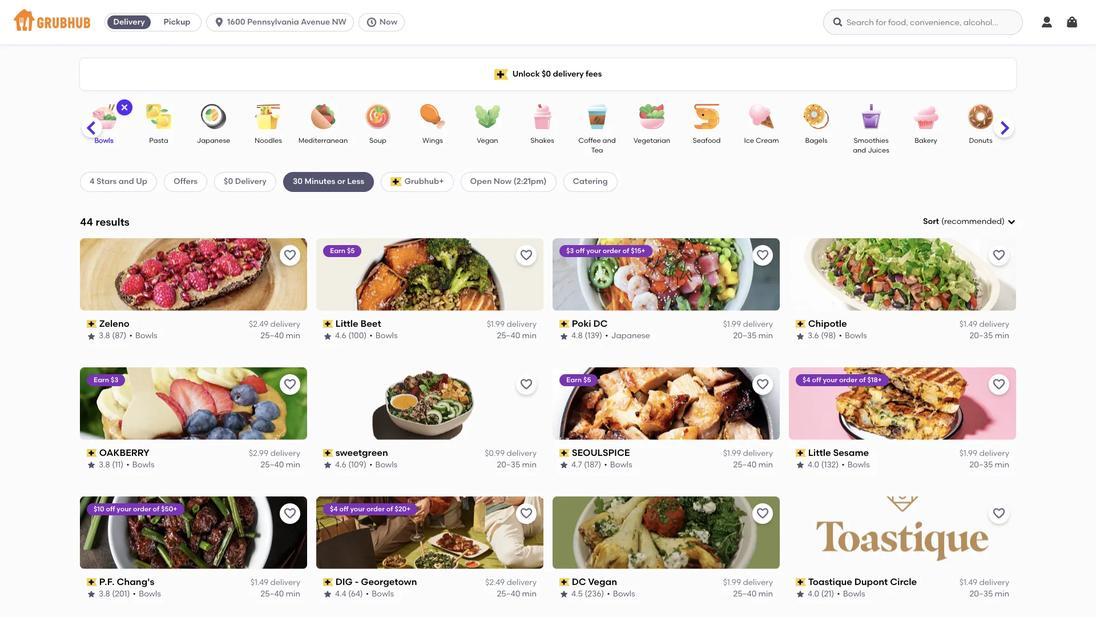 Task type: vqa. For each thing, say whether or not it's contained in the screenshot.
the Bowls related to sweetgreen
yes



Task type: describe. For each thing, give the bounding box(es) containing it.
$10 off your order of $50+
[[94, 505, 177, 513]]

(109)
[[349, 460, 367, 470]]

japanese image
[[194, 104, 234, 129]]

$1.99 delivery for dc vegan
[[724, 578, 774, 587]]

little sesame logo image
[[790, 367, 1017, 440]]

min for dc vegan
[[759, 589, 774, 599]]

4
[[90, 177, 95, 186]]

less
[[348, 177, 365, 186]]

save this restaurant image for seoulspice
[[756, 377, 770, 391]]

0 horizontal spatial $0
[[224, 177, 233, 186]]

min for chipotle
[[996, 331, 1010, 341]]

none field containing sort
[[924, 216, 1017, 228]]

subscription pass image for sweetgreen
[[323, 449, 333, 457]]

(2:21pm)
[[514, 177, 547, 186]]

$1.99 for poki dc
[[724, 319, 742, 329]]

earn $5 for little beet
[[330, 247, 355, 255]]

20–35 for sweetgreen
[[497, 460, 521, 470]]

44
[[80, 215, 93, 228]]

$50+
[[161, 505, 177, 513]]

1600 pennsylvania avenue nw
[[227, 17, 347, 27]]

$4 for dig - georgetown
[[330, 505, 338, 513]]

1600
[[227, 17, 245, 27]]

of for dig - georgetown
[[387, 505, 393, 513]]

soup
[[370, 137, 387, 145]]

4.7
[[572, 460, 582, 470]]

zeleno
[[99, 318, 130, 329]]

smoothies and juices
[[854, 137, 890, 154]]

seoulspice
[[572, 447, 630, 458]]

bowls for oakberry
[[132, 460, 155, 470]]

open now (2:21pm)
[[471, 177, 547, 186]]

now inside now button
[[380, 17, 398, 27]]

unlock $0 delivery fees
[[513, 69, 602, 79]]

44 results
[[80, 215, 130, 228]]

p.f. chang's  logo image
[[80, 496, 307, 569]]

4.5 (236)
[[572, 589, 605, 599]]

$5 for little beet
[[347, 247, 355, 255]]

avenue
[[301, 17, 330, 27]]

or
[[338, 177, 346, 186]]

4.6 (109)
[[335, 460, 367, 470]]

3.8 for zeleno
[[99, 331, 110, 341]]

georgetown
[[361, 576, 417, 587]]

delivery for oakberry
[[270, 448, 301, 458]]

star icon image for seoulspice
[[560, 461, 569, 470]]

30
[[293, 177, 303, 186]]

3.8 (87)
[[99, 331, 127, 341]]

seafood image
[[687, 104, 727, 129]]

of for poki dc
[[623, 247, 630, 255]]

2 vertical spatial and
[[119, 177, 134, 186]]

$4 for little sesame
[[803, 376, 811, 384]]

30 minutes or less
[[293, 177, 365, 186]]

toastique
[[809, 576, 853, 587]]

$2.49 delivery for zeleno
[[249, 319, 301, 329]]

of for p.f. chang's
[[153, 505, 160, 513]]

mediterranean
[[299, 137, 348, 145]]

$2.49 for dig - georgetown
[[486, 578, 505, 587]]

20–35 for chipotle
[[970, 331, 994, 341]]

25–40 min for dc vegan
[[734, 589, 774, 599]]

1 horizontal spatial svg image
[[1066, 15, 1080, 29]]

p.f. chang's
[[99, 576, 154, 587]]

fees
[[586, 69, 602, 79]]

1 horizontal spatial $3
[[567, 247, 574, 255]]

up
[[136, 177, 147, 186]]

$1.99 for seoulspice
[[724, 448, 742, 458]]

$1.99 for dc vegan
[[724, 578, 742, 587]]

4.8 (139)
[[572, 331, 603, 341]]

min for little sesame
[[996, 460, 1010, 470]]

$4 off your order of $20+
[[330, 505, 411, 513]]

unlock
[[513, 69, 540, 79]]

offers
[[174, 177, 198, 186]]

star icon image for chipotle
[[796, 332, 806, 341]]

1600 pennsylvania avenue nw button
[[206, 13, 359, 31]]

shakes
[[531, 137, 555, 145]]

3.6 (98)
[[808, 331, 837, 341]]

$2.99 delivery
[[249, 448, 301, 458]]

bakery
[[915, 137, 938, 145]]

(100)
[[349, 331, 367, 341]]

poki
[[572, 318, 592, 329]]

svg image inside now button
[[366, 17, 378, 28]]

star icon image for p.f. chang's
[[87, 590, 96, 599]]

subscription pass image for dig - georgetown
[[323, 578, 333, 586]]

$2.99
[[249, 448, 269, 458]]

subscription pass image for seoulspice
[[560, 449, 570, 457]]

juices
[[868, 146, 890, 154]]

(139)
[[585, 331, 603, 341]]

25–40 for p.f. chang's
[[261, 589, 284, 599]]

off for little
[[813, 376, 822, 384]]

seoulspice logo image
[[553, 367, 780, 440]]

ice cream image
[[742, 104, 782, 129]]

poki dc logo image
[[553, 238, 780, 311]]

(98)
[[822, 331, 837, 341]]

1 vertical spatial vegan
[[589, 576, 618, 587]]

star icon image for dc vegan
[[560, 590, 569, 599]]

star icon image for sweetgreen
[[323, 461, 333, 470]]

your for dc
[[587, 247, 602, 255]]

ice
[[745, 137, 755, 145]]

4.7 (187)
[[572, 460, 602, 470]]

and for coffee and tea
[[603, 137, 616, 145]]

1 vertical spatial $3
[[111, 376, 118, 384]]

delivery for p.f. chang's
[[270, 578, 301, 587]]

(21)
[[822, 589, 835, 599]]

delivery for little beet
[[507, 319, 537, 329]]

• bowls for toastique dupont circle
[[838, 589, 866, 599]]

delivery for dc vegan
[[744, 578, 774, 587]]

little for little beet
[[336, 318, 359, 329]]

now button
[[359, 13, 410, 31]]

earn for oakberry
[[94, 376, 109, 384]]

star icon image for little beet
[[323, 332, 333, 341]]

0 vertical spatial $0
[[542, 69, 551, 79]]

$1.49 for toastique dupont circle
[[960, 578, 978, 587]]

0 vertical spatial japanese
[[197, 137, 230, 145]]

25–40 min for little beet
[[497, 331, 537, 341]]

wings image
[[413, 104, 453, 129]]

4.5
[[572, 589, 583, 599]]

20–35 for toastique dupont circle
[[970, 589, 994, 599]]

4.4 (64)
[[335, 589, 363, 599]]

3.8 for p.f. chang's
[[99, 589, 110, 599]]

your for sesame
[[824, 376, 838, 384]]

min for oakberry
[[286, 460, 301, 470]]

3.6
[[808, 331, 820, 341]]

off for poki
[[576, 247, 585, 255]]

(187)
[[584, 460, 602, 470]]

• bowls for dig - georgetown
[[366, 589, 394, 599]]

mediterranean image
[[303, 104, 343, 129]]

$0 delivery
[[224, 177, 267, 186]]

4.0 for little sesame
[[808, 460, 820, 470]]

$1.49 for p.f. chang's
[[251, 578, 269, 587]]

20–35 min for chipotle
[[970, 331, 1010, 341]]

delivery button
[[105, 13, 153, 31]]

(
[[942, 217, 945, 226]]

3.8 (11)
[[99, 460, 124, 470]]

delivery for sweetgreen
[[507, 448, 537, 458]]

zeleno logo image
[[80, 238, 307, 311]]

$3 off your order of $15+
[[567, 247, 646, 255]]

soup image
[[358, 104, 398, 129]]

• bowls for chipotle
[[840, 331, 868, 341]]

$20+
[[395, 505, 411, 513]]

1 horizontal spatial dc
[[594, 318, 608, 329]]

your for -
[[350, 505, 365, 513]]

pasta
[[149, 137, 168, 145]]

pasta image
[[139, 104, 179, 129]]

$15+
[[631, 247, 646, 255]]

bowls down bowls image
[[94, 137, 113, 145]]

25–40 min for seoulspice
[[734, 460, 774, 470]]

smoothies
[[854, 137, 889, 145]]

• for poki dc
[[606, 331, 609, 341]]

$4 off your order of $18+
[[803, 376, 883, 384]]

order for sesame
[[840, 376, 858, 384]]

lunch specials image
[[1016, 104, 1056, 129]]

oakberry
[[99, 447, 149, 458]]

earn for little beet
[[330, 247, 346, 255]]

subscription pass image for p.f. chang's
[[87, 578, 97, 586]]

earn $3
[[94, 376, 118, 384]]

(132)
[[822, 460, 839, 470]]

20–35 min for sweetgreen
[[497, 460, 537, 470]]

• bowls for seoulspice
[[605, 460, 633, 470]]

sort ( recommended )
[[924, 217, 1006, 226]]

star icon image for poki dc
[[560, 332, 569, 341]]

)
[[1003, 217, 1006, 226]]

sesame
[[834, 447, 870, 458]]

25–40 for seoulspice
[[734, 460, 757, 470]]

oakberry logo image
[[80, 367, 307, 440]]

20–35 for little sesame
[[970, 460, 994, 470]]

recommended
[[945, 217, 1003, 226]]

20–35 min for little sesame
[[970, 460, 1010, 470]]

• japanese
[[606, 331, 651, 341]]

p.f.
[[99, 576, 115, 587]]

vegetarian image
[[632, 104, 672, 129]]



Task type: locate. For each thing, give the bounding box(es) containing it.
1 vertical spatial $0
[[224, 177, 233, 186]]

3 3.8 from the top
[[99, 589, 110, 599]]

order left $20+
[[367, 505, 385, 513]]

3.8 down p.f.
[[99, 589, 110, 599]]

save this restaurant image for little beet
[[520, 248, 534, 262]]

bowls down toastique dupont circle
[[844, 589, 866, 599]]

delivery for dig - georgetown
[[507, 578, 537, 587]]

your left $15+
[[587, 247, 602, 255]]

little for little sesame
[[809, 447, 832, 458]]

• right (236)
[[607, 589, 611, 599]]

4.6
[[335, 331, 347, 341], [335, 460, 347, 470]]

20–35 for poki dc
[[734, 331, 757, 341]]

• right "(187)" at the bottom
[[605, 460, 608, 470]]

1 vertical spatial japanese
[[612, 331, 651, 341]]

now right 'nw'
[[380, 17, 398, 27]]

and down smoothies
[[854, 146, 867, 154]]

• for seoulspice
[[605, 460, 608, 470]]

subscription pass image left chipotle
[[796, 320, 807, 328]]

0 vertical spatial $2.49 delivery
[[249, 319, 301, 329]]

bowls for seoulspice
[[611, 460, 633, 470]]

20–35
[[734, 331, 757, 341], [970, 331, 994, 341], [497, 460, 521, 470], [970, 460, 994, 470], [970, 589, 994, 599]]

0 horizontal spatial delivery
[[113, 17, 145, 27]]

• right (98)
[[840, 331, 843, 341]]

$5
[[347, 247, 355, 255], [584, 376, 592, 384]]

• bowls for sweetgreen
[[370, 460, 398, 470]]

1 horizontal spatial $0
[[542, 69, 551, 79]]

4.0
[[808, 460, 820, 470], [808, 589, 820, 599]]

• right the (109)
[[370, 460, 373, 470]]

circle
[[891, 576, 918, 587]]

and left up
[[119, 177, 134, 186]]

of for little sesame
[[860, 376, 866, 384]]

off for dig
[[340, 505, 349, 513]]

delivery
[[113, 17, 145, 27], [235, 177, 267, 186]]

2 3.8 from the top
[[99, 460, 110, 470]]

$4 down '4.6 (109)' at the left bottom of the page
[[330, 505, 338, 513]]

off
[[576, 247, 585, 255], [813, 376, 822, 384], [106, 505, 115, 513], [340, 505, 349, 513]]

grubhub plus flag logo image
[[495, 69, 508, 80], [391, 177, 402, 187]]

of left $20+
[[387, 505, 393, 513]]

$1.49 delivery for p.f. chang's
[[251, 578, 301, 587]]

star icon image down subscription pass icon
[[796, 590, 806, 599]]

star icon image left 4.0 (132)
[[796, 461, 806, 470]]

delivery inside button
[[113, 17, 145, 27]]

chipotle
[[809, 318, 848, 329]]

bowls down beet in the left of the page
[[376, 331, 398, 341]]

bowls down seoulspice
[[611, 460, 633, 470]]

25–40 min for oakberry
[[261, 460, 301, 470]]

$3
[[567, 247, 574, 255], [111, 376, 118, 384]]

smoothies and juices image
[[852, 104, 892, 129]]

• for little beet
[[370, 331, 373, 341]]

$1.49 for chipotle
[[960, 319, 978, 329]]

subscription pass image
[[796, 578, 807, 586]]

delivery left the pickup in the top of the page
[[113, 17, 145, 27]]

min for seoulspice
[[759, 460, 774, 470]]

-
[[355, 576, 359, 587]]

little up 4.6 (100)
[[336, 318, 359, 329]]

main navigation navigation
[[0, 0, 1097, 45]]

• right (21)
[[838, 589, 841, 599]]

minutes
[[305, 177, 336, 186]]

star icon image left 3.8 (11)
[[87, 461, 96, 470]]

25–40 min for p.f. chang's
[[261, 589, 301, 599]]

3.8 (201)
[[99, 589, 130, 599]]

bowls down sweetgreen
[[376, 460, 398, 470]]

bowls image
[[84, 104, 124, 129]]

1 vertical spatial delivery
[[235, 177, 267, 186]]

toastique dupont circle
[[809, 576, 918, 587]]

• right (64)
[[366, 589, 369, 599]]

of left $15+
[[623, 247, 630, 255]]

and inside smoothies and juices
[[854, 146, 867, 154]]

dupont
[[855, 576, 889, 587]]

subscription pass image left poki
[[560, 320, 570, 328]]

1 3.8 from the top
[[99, 331, 110, 341]]

$10
[[94, 505, 104, 513]]

1 horizontal spatial delivery
[[235, 177, 267, 186]]

4.0 left (132)
[[808, 460, 820, 470]]

vegan
[[477, 137, 499, 145], [589, 576, 618, 587]]

delivery down noodles
[[235, 177, 267, 186]]

svg image
[[1041, 15, 1055, 29], [214, 17, 225, 28], [833, 17, 844, 28], [120, 103, 129, 112], [1008, 217, 1017, 226]]

3.8
[[99, 331, 110, 341], [99, 460, 110, 470], [99, 589, 110, 599]]

1 horizontal spatial $5
[[584, 376, 592, 384]]

save this restaurant image
[[283, 248, 297, 262], [756, 248, 770, 262], [520, 377, 534, 391], [993, 377, 1007, 391], [283, 507, 297, 520], [520, 507, 534, 520], [756, 507, 770, 520], [993, 507, 1007, 520]]

1 horizontal spatial and
[[603, 137, 616, 145]]

• bowls for little beet
[[370, 331, 398, 341]]

star icon image
[[87, 332, 96, 341], [323, 332, 333, 341], [560, 332, 569, 341], [796, 332, 806, 341], [87, 461, 96, 470], [323, 461, 333, 470], [560, 461, 569, 470], [796, 461, 806, 470], [87, 590, 96, 599], [323, 590, 333, 599], [560, 590, 569, 599], [796, 590, 806, 599]]

1 4.6 from the top
[[335, 331, 347, 341]]

min for zeleno
[[286, 331, 301, 341]]

1 vertical spatial $4
[[330, 505, 338, 513]]

delivery for little sesame
[[980, 448, 1010, 458]]

star icon image left 3.8 (87)
[[87, 332, 96, 341]]

None field
[[924, 216, 1017, 228]]

subscription pass image for dc vegan
[[560, 578, 570, 586]]

dig
[[336, 576, 353, 587]]

• down little sesame
[[842, 460, 845, 470]]

2 horizontal spatial earn
[[567, 376, 582, 384]]

japanese right (139)
[[612, 331, 651, 341]]

• bowls right (236)
[[607, 589, 636, 599]]

0 vertical spatial little
[[336, 318, 359, 329]]

25–40 for dc vegan
[[734, 589, 757, 599]]

subscription pass image left dig
[[323, 578, 333, 586]]

now right open
[[494, 177, 512, 186]]

0 horizontal spatial little
[[336, 318, 359, 329]]

$5 for seoulspice
[[584, 376, 592, 384]]

of left "$18+"
[[860, 376, 866, 384]]

subscription pass image for poki dc
[[560, 320, 570, 328]]

1 vertical spatial $2.49
[[486, 578, 505, 587]]

• down chang's
[[133, 589, 136, 599]]

0 vertical spatial $3
[[567, 247, 574, 255]]

1 horizontal spatial $2.49 delivery
[[486, 578, 537, 587]]

order left $15+
[[603, 247, 621, 255]]

• right (11)
[[126, 460, 130, 470]]

$4 down 3.6
[[803, 376, 811, 384]]

0 horizontal spatial $2.49 delivery
[[249, 319, 301, 329]]

min for toastique dupont circle
[[996, 589, 1010, 599]]

star icon image left 4.4
[[323, 590, 333, 599]]

grubhub plus flag logo image for grubhub+
[[391, 177, 402, 187]]

pickup
[[164, 17, 191, 27]]

catering
[[573, 177, 608, 186]]

4.0 (132)
[[808, 460, 839, 470]]

bowls for p.f. chang's
[[139, 589, 161, 599]]

star icon image left 4.7
[[560, 461, 569, 470]]

4 stars and up
[[90, 177, 147, 186]]

Search for food, convenience, alcohol... search field
[[824, 10, 1024, 35]]

• bowls for oakberry
[[126, 460, 155, 470]]

min for dig - georgetown
[[523, 589, 537, 599]]

subscription pass image left oakberry
[[87, 449, 97, 457]]

min for sweetgreen
[[523, 460, 537, 470]]

1 vertical spatial earn $5
[[567, 376, 592, 384]]

grubhub plus flag logo image left grubhub+
[[391, 177, 402, 187]]

4.6 left the (100)
[[335, 331, 347, 341]]

(64)
[[348, 589, 363, 599]]

1 vertical spatial little
[[809, 447, 832, 458]]

subscription pass image left little beet
[[323, 320, 333, 328]]

order left "$18+"
[[840, 376, 858, 384]]

vegan down vegan image
[[477, 137, 499, 145]]

stars
[[97, 177, 117, 186]]

• right (87)
[[129, 331, 133, 341]]

0 vertical spatial now
[[380, 17, 398, 27]]

bakery image
[[907, 104, 947, 129]]

star icon image left 3.8 (201) in the bottom left of the page
[[87, 590, 96, 599]]

bowls for toastique dupont circle
[[844, 589, 866, 599]]

subscription pass image
[[87, 320, 97, 328], [323, 320, 333, 328], [560, 320, 570, 328], [796, 320, 807, 328], [87, 449, 97, 457], [323, 449, 333, 457], [560, 449, 570, 457], [796, 449, 807, 457], [87, 578, 97, 586], [323, 578, 333, 586], [560, 578, 570, 586]]

and up tea
[[603, 137, 616, 145]]

20–35 min
[[734, 331, 774, 341], [970, 331, 1010, 341], [497, 460, 537, 470], [970, 460, 1010, 470], [970, 589, 1010, 599]]

1 horizontal spatial $4
[[803, 376, 811, 384]]

$1.49 delivery for chipotle
[[960, 319, 1010, 329]]

$0 right offers
[[224, 177, 233, 186]]

(236)
[[585, 589, 605, 599]]

min for little beet
[[523, 331, 537, 341]]

dig - georgetown logo image
[[317, 496, 544, 569]]

little sesame
[[809, 447, 870, 458]]

1 horizontal spatial grubhub plus flag logo image
[[495, 69, 508, 80]]

0 vertical spatial 4.6
[[335, 331, 347, 341]]

order for chang's
[[133, 505, 151, 513]]

bowls for dig - georgetown
[[372, 589, 394, 599]]

4.4
[[335, 589, 347, 599]]

donuts image
[[962, 104, 1002, 129]]

• for p.f. chang's
[[133, 589, 136, 599]]

bowls down oakberry
[[132, 460, 155, 470]]

1 horizontal spatial earn
[[330, 247, 346, 255]]

0 horizontal spatial svg image
[[366, 17, 378, 28]]

• bowls down 'sesame'
[[842, 460, 870, 470]]

20–35 min for toastique dupont circle
[[970, 589, 1010, 599]]

$1.49 delivery for toastique dupont circle
[[960, 578, 1010, 587]]

4.8
[[572, 331, 583, 341]]

and for smoothies and juices
[[854, 146, 867, 154]]

your
[[587, 247, 602, 255], [824, 376, 838, 384], [117, 505, 131, 513], [350, 505, 365, 513]]

save this restaurant image
[[520, 248, 534, 262], [993, 248, 1007, 262], [283, 377, 297, 391], [756, 377, 770, 391]]

svg image inside 1600 pennsylvania avenue nw button
[[214, 17, 225, 28]]

0 vertical spatial delivery
[[113, 17, 145, 27]]

of left $50+
[[153, 505, 160, 513]]

earn $5 for seoulspice
[[567, 376, 592, 384]]

results
[[96, 215, 130, 228]]

• bowls down seoulspice
[[605, 460, 633, 470]]

2 vertical spatial 3.8
[[99, 589, 110, 599]]

• bowls for dc vegan
[[607, 589, 636, 599]]

$1.99 delivery for seoulspice
[[724, 448, 774, 458]]

• bowls down toastique dupont circle
[[838, 589, 866, 599]]

save this restaurant button
[[280, 245, 301, 266], [516, 245, 537, 266], [753, 245, 774, 266], [990, 245, 1010, 266], [280, 374, 301, 395], [516, 374, 537, 395], [753, 374, 774, 395], [990, 374, 1010, 395], [280, 503, 301, 524], [516, 503, 537, 524], [753, 503, 774, 524], [990, 503, 1010, 524]]

$4
[[803, 376, 811, 384], [330, 505, 338, 513]]

0 vertical spatial $2.49
[[249, 319, 269, 329]]

0 horizontal spatial vegan
[[477, 137, 499, 145]]

cream
[[756, 137, 780, 145]]

delivery for poki dc
[[744, 319, 774, 329]]

shakes image
[[523, 104, 563, 129]]

• bowls right (87)
[[129, 331, 158, 341]]

svg image
[[1066, 15, 1080, 29], [366, 17, 378, 28]]

beet
[[361, 318, 381, 329]]

2 4.0 from the top
[[808, 589, 820, 599]]

little up 4.0 (132)
[[809, 447, 832, 458]]

bowls down chang's
[[139, 589, 161, 599]]

star icon image left 3.6
[[796, 332, 806, 341]]

1 vertical spatial 4.6
[[335, 460, 347, 470]]

star icon image for toastique dupont circle
[[796, 590, 806, 599]]

• bowls for p.f. chang's
[[133, 589, 161, 599]]

bowls down georgetown
[[372, 589, 394, 599]]

$18+
[[868, 376, 883, 384]]

• bowls down dig - georgetown at the bottom left of the page
[[366, 589, 394, 599]]

20–35 min for poki dc
[[734, 331, 774, 341]]

grubhub plus flag logo image left unlock
[[495, 69, 508, 80]]

0 vertical spatial $4
[[803, 376, 811, 384]]

• for dig - georgetown
[[366, 589, 369, 599]]

• bowls down chang's
[[133, 589, 161, 599]]

star icon image left 4.5
[[560, 590, 569, 599]]

coffee
[[579, 137, 601, 145]]

0 horizontal spatial earn $5
[[330, 247, 355, 255]]

1 vertical spatial 4.0
[[808, 589, 820, 599]]

0 horizontal spatial grubhub plus flag logo image
[[391, 177, 402, 187]]

subscription pass image for little sesame
[[796, 449, 807, 457]]

1 horizontal spatial $2.49
[[486, 578, 505, 587]]

0 vertical spatial grubhub plus flag logo image
[[495, 69, 508, 80]]

• for toastique dupont circle
[[838, 589, 841, 599]]

noodles
[[255, 137, 282, 145]]

chipotle logo image
[[790, 238, 1017, 311]]

• down beet in the left of the page
[[370, 331, 373, 341]]

and inside coffee and tea
[[603, 137, 616, 145]]

1 vertical spatial $5
[[584, 376, 592, 384]]

and
[[603, 137, 616, 145], [854, 146, 867, 154], [119, 177, 134, 186]]

$1.99 delivery for little sesame
[[960, 448, 1010, 458]]

little
[[336, 318, 359, 329], [809, 447, 832, 458]]

your down (98)
[[824, 376, 838, 384]]

delivery for toastique dupont circle
[[980, 578, 1010, 587]]

min
[[286, 331, 301, 341], [523, 331, 537, 341], [759, 331, 774, 341], [996, 331, 1010, 341], [286, 460, 301, 470], [523, 460, 537, 470], [759, 460, 774, 470], [996, 460, 1010, 470], [286, 589, 301, 599], [523, 589, 537, 599], [759, 589, 774, 599], [996, 589, 1010, 599]]

0 vertical spatial 3.8
[[99, 331, 110, 341]]

seafood
[[693, 137, 721, 145]]

star icon image left 4.6 (100)
[[323, 332, 333, 341]]

sweetgreen logo image
[[317, 367, 544, 440]]

0 vertical spatial and
[[603, 137, 616, 145]]

subscription pass image left little sesame
[[796, 449, 807, 457]]

dc up 4.5
[[572, 576, 587, 587]]

star icon image left '4.6 (109)' at the left bottom of the page
[[323, 461, 333, 470]]

4.6 left the (109)
[[335, 460, 347, 470]]

4.6 for little beet
[[335, 331, 347, 341]]

order for dc
[[603, 247, 621, 255]]

dc vegan
[[572, 576, 618, 587]]

chang's
[[117, 576, 154, 587]]

subscription pass image left dc vegan
[[560, 578, 570, 586]]

25–40 for oakberry
[[261, 460, 284, 470]]

0 vertical spatial dc
[[594, 318, 608, 329]]

3.8 left (87)
[[99, 331, 110, 341]]

• right (139)
[[606, 331, 609, 341]]

0 vertical spatial earn $5
[[330, 247, 355, 255]]

1 vertical spatial dc
[[572, 576, 587, 587]]

toastique dupont circle logo image
[[790, 496, 1017, 569]]

0 horizontal spatial japanese
[[197, 137, 230, 145]]

dc up (139)
[[594, 318, 608, 329]]

bagels
[[806, 137, 828, 145]]

bowls down 'sesame'
[[848, 460, 870, 470]]

1 horizontal spatial earn $5
[[567, 376, 592, 384]]

25–40 for dig - georgetown
[[497, 589, 521, 599]]

$0
[[542, 69, 551, 79], [224, 177, 233, 186]]

delivery for seoulspice
[[744, 448, 774, 458]]

bowls right (98)
[[846, 331, 868, 341]]

• bowls down oakberry
[[126, 460, 155, 470]]

0 vertical spatial 4.0
[[808, 460, 820, 470]]

japanese down japanese image
[[197, 137, 230, 145]]

order left $50+
[[133, 505, 151, 513]]

0 horizontal spatial earn
[[94, 376, 109, 384]]

dc vegan logo image
[[553, 496, 780, 569]]

poki dc
[[572, 318, 608, 329]]

nw
[[332, 17, 347, 27]]

off for p.f.
[[106, 505, 115, 513]]

subscription pass image left sweetgreen
[[323, 449, 333, 457]]

min for p.f. chang's
[[286, 589, 301, 599]]

sweetgreen
[[336, 447, 388, 458]]

• bowls down sweetgreen
[[370, 460, 398, 470]]

0 horizontal spatial $2.49
[[249, 319, 269, 329]]

bagels image
[[797, 104, 837, 129]]

star icon image left 4.8
[[560, 332, 569, 341]]

0 horizontal spatial and
[[119, 177, 134, 186]]

subscription pass image for little beet
[[323, 320, 333, 328]]

0 vertical spatial $5
[[347, 247, 355, 255]]

0 horizontal spatial $3
[[111, 376, 118, 384]]

vegan image
[[468, 104, 508, 129]]

little beet logo image
[[317, 238, 544, 311]]

subscription pass image left p.f.
[[87, 578, 97, 586]]

1 vertical spatial and
[[854, 146, 867, 154]]

star icon image for zeleno
[[87, 332, 96, 341]]

(201)
[[112, 589, 130, 599]]

25–40
[[261, 331, 284, 341], [497, 331, 521, 341], [261, 460, 284, 470], [734, 460, 757, 470], [261, 589, 284, 599], [497, 589, 521, 599], [734, 589, 757, 599]]

ice cream
[[745, 137, 780, 145]]

vegetarian
[[634, 137, 671, 145]]

2 horizontal spatial and
[[854, 146, 867, 154]]

earn $5
[[330, 247, 355, 255], [567, 376, 592, 384]]

(11)
[[112, 460, 124, 470]]

bowls right (87)
[[135, 331, 158, 341]]

1 horizontal spatial now
[[494, 177, 512, 186]]

1 vertical spatial 3.8
[[99, 460, 110, 470]]

little beet
[[336, 318, 381, 329]]

your right $10
[[117, 505, 131, 513]]

0 horizontal spatial $4
[[330, 505, 338, 513]]

1 vertical spatial grubhub plus flag logo image
[[391, 177, 402, 187]]

bowls for little sesame
[[848, 460, 870, 470]]

coffee and tea image
[[578, 104, 618, 129]]

save this restaurant image for oakberry
[[283, 377, 297, 391]]

coffee and tea
[[579, 137, 616, 154]]

donuts
[[970, 137, 993, 145]]

4.6 for sweetgreen
[[335, 460, 347, 470]]

subscription pass image left zeleno at the left
[[87, 320, 97, 328]]

1 4.0 from the top
[[808, 460, 820, 470]]

order
[[603, 247, 621, 255], [840, 376, 858, 384], [133, 505, 151, 513], [367, 505, 385, 513]]

0 horizontal spatial $5
[[347, 247, 355, 255]]

• bowls right (98)
[[840, 331, 868, 341]]

bowls right (236)
[[613, 589, 636, 599]]

• bowls down beet in the left of the page
[[370, 331, 398, 341]]

subscription pass image for oakberry
[[87, 449, 97, 457]]

0 horizontal spatial dc
[[572, 576, 587, 587]]

1 horizontal spatial japanese
[[612, 331, 651, 341]]

4.0 (21)
[[808, 589, 835, 599]]

tea
[[592, 146, 604, 154]]

grubhub+
[[405, 177, 444, 186]]

1 horizontal spatial little
[[809, 447, 832, 458]]

order for -
[[367, 505, 385, 513]]

min for poki dc
[[759, 331, 774, 341]]

earn
[[330, 247, 346, 255], [94, 376, 109, 384], [567, 376, 582, 384]]

3.8 left (11)
[[99, 460, 110, 470]]

subscription pass image left seoulspice
[[560, 449, 570, 457]]

$0.99
[[485, 448, 505, 458]]

your down the (109)
[[350, 505, 365, 513]]

1 vertical spatial $2.49 delivery
[[486, 578, 537, 587]]

noodles image
[[249, 104, 289, 129]]

2 4.6 from the top
[[335, 460, 347, 470]]

grubhub plus flag logo image for unlock $0 delivery fees
[[495, 69, 508, 80]]

1 vertical spatial now
[[494, 177, 512, 186]]

0 horizontal spatial now
[[380, 17, 398, 27]]

$0 right unlock
[[542, 69, 551, 79]]

vegan up (236)
[[589, 576, 618, 587]]

open
[[471, 177, 492, 186]]

1 horizontal spatial vegan
[[589, 576, 618, 587]]

4.0 left (21)
[[808, 589, 820, 599]]

sort
[[924, 217, 940, 226]]

• for dc vegan
[[607, 589, 611, 599]]

0 vertical spatial vegan
[[477, 137, 499, 145]]

delivery for chipotle
[[980, 319, 1010, 329]]



